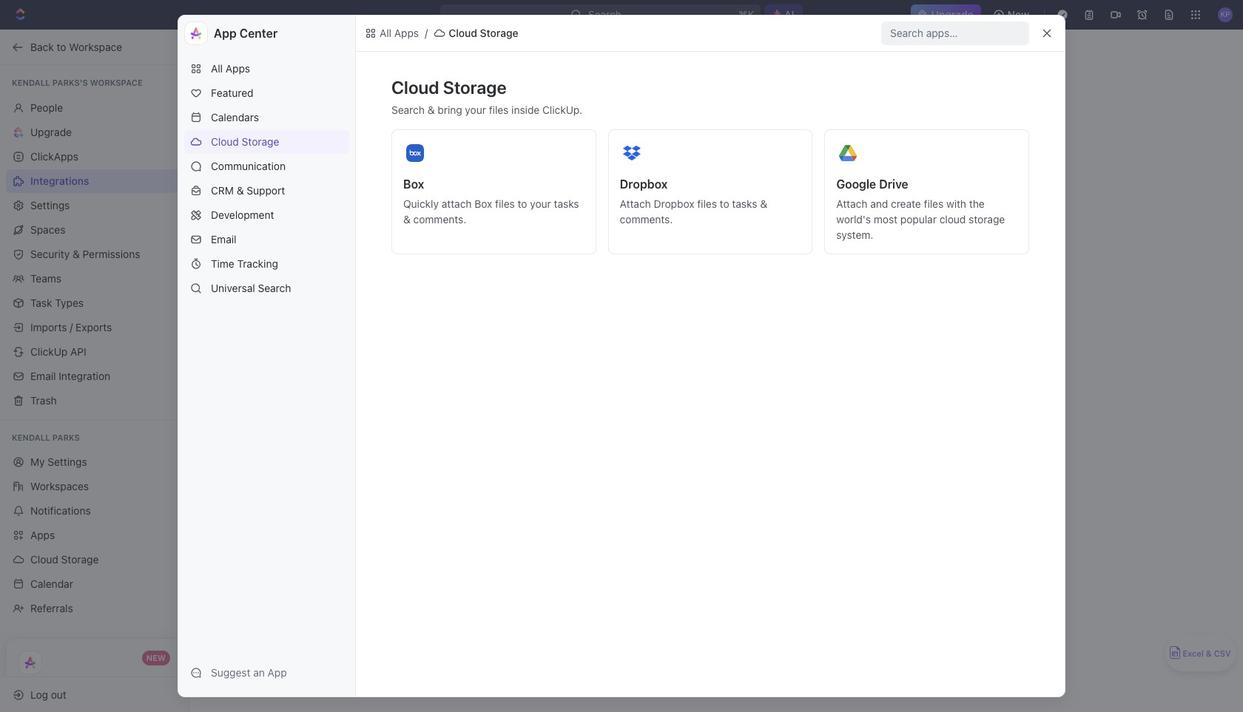 Task type: locate. For each thing, give the bounding box(es) containing it.
1 vertical spatial app
[[268, 667, 287, 679]]

app center
[[214, 27, 278, 40]]

files inside box quickly attach box files to your tasks & comments.
[[495, 198, 515, 210]]

integrations
[[30, 174, 89, 187]]

1 horizontal spatial all apps link
[[362, 24, 422, 42]]

1 vertical spatial cloud storage
[[211, 135, 279, 148]]

/ left dxxtk icon
[[425, 27, 428, 39]]

clickapps link
[[6, 145, 183, 168]]

0 horizontal spatial app
[[214, 27, 237, 40]]

out
[[51, 689, 66, 701]]

box quickly attach box files to your tasks & comments.
[[403, 178, 579, 226]]

0 horizontal spatial cloud storage
[[30, 554, 99, 566]]

1 vertical spatial your
[[530, 198, 551, 210]]

0 horizontal spatial to
[[57, 40, 66, 53]]

0 vertical spatial all apps
[[380, 27, 419, 39]]

storage
[[969, 213, 1005, 226]]

0 vertical spatial all
[[380, 27, 392, 39]]

teams
[[30, 272, 61, 285]]

all right dxxtk image in the top left of the page
[[380, 27, 392, 39]]

apps up featured
[[226, 62, 250, 75]]

1 horizontal spatial attach
[[836, 198, 868, 210]]

&
[[428, 104, 435, 116], [237, 184, 244, 197], [760, 198, 767, 210], [403, 213, 411, 226], [73, 248, 80, 260], [1206, 649, 1212, 659]]

0 horizontal spatial cloud storage link
[[6, 548, 183, 572]]

storage
[[480, 27, 518, 39], [443, 77, 507, 98], [242, 135, 279, 148], [61, 554, 99, 566]]

upgrade link down people link
[[6, 120, 183, 144]]

storage inside cloud storage search & bring your files inside clickup.
[[443, 77, 507, 98]]

settings up workspaces in the left bottom of the page
[[48, 456, 87, 468]]

0 horizontal spatial new
[[146, 653, 166, 663]]

cloud
[[449, 27, 477, 39], [391, 77, 439, 98], [211, 135, 239, 148], [30, 554, 58, 566]]

to inside dropbox attach dropbox files to tasks & comments.
[[720, 198, 729, 210]]

email for email
[[211, 233, 236, 246]]

files inside google drive attach and create files with the world's most popular cloud storage system.
[[924, 198, 944, 210]]

all apps up featured
[[211, 62, 250, 75]]

0 horizontal spatial all apps link
[[184, 57, 349, 81]]

2 tasks from the left
[[732, 198, 757, 210]]

1 horizontal spatial apps
[[226, 62, 250, 75]]

1 comments. from the left
[[413, 213, 466, 226]]

email
[[211, 233, 236, 246], [30, 370, 56, 382]]

settings up spaces
[[30, 199, 70, 211]]

all apps link up featured link
[[184, 57, 349, 81]]

search...
[[589, 8, 631, 21]]

all for right all apps link
[[380, 27, 392, 39]]

app left center
[[214, 27, 237, 40]]

new inside new button
[[1008, 8, 1029, 21]]

1 horizontal spatial box
[[475, 198, 492, 210]]

2 horizontal spatial apps
[[394, 27, 419, 39]]

2 attach from the left
[[836, 198, 868, 210]]

communication link
[[184, 155, 349, 178]]

0 horizontal spatial search
[[258, 282, 291, 295]]

cloud storage link
[[184, 130, 349, 154], [6, 548, 183, 572]]

1 vertical spatial email
[[30, 370, 56, 382]]

all apps right dxxtk image in the top left of the page
[[380, 27, 419, 39]]

apps down notifications
[[30, 529, 55, 542]]

box right attach
[[475, 198, 492, 210]]

1 vertical spatial all apps link
[[184, 57, 349, 81]]

cloud up "bring"
[[391, 77, 439, 98]]

permissions
[[83, 248, 140, 260]]

storage down apps link
[[61, 554, 99, 566]]

bring
[[438, 104, 462, 116]]

time tracking
[[211, 258, 278, 270]]

with
[[946, 198, 966, 210]]

security & permissions
[[30, 248, 140, 260]]

excel
[[1183, 649, 1204, 659]]

1 horizontal spatial search
[[391, 104, 425, 116]]

2 comments. from the left
[[620, 213, 673, 226]]

& inside box quickly attach box files to your tasks & comments.
[[403, 213, 411, 226]]

dxxtk image
[[434, 27, 446, 39]]

comments. inside dropbox attach dropbox files to tasks & comments.
[[620, 213, 673, 226]]

email inside email link
[[211, 233, 236, 246]]

search left "bring"
[[391, 104, 425, 116]]

cloud storage right dxxtk icon
[[449, 27, 518, 39]]

1 vertical spatial all apps
[[211, 62, 250, 75]]

1 horizontal spatial cloud storage link
[[184, 130, 349, 154]]

world's
[[836, 213, 871, 226]]

settings link
[[6, 194, 183, 217]]

api
[[70, 345, 86, 358]]

1 attach from the left
[[620, 198, 651, 210]]

cloud right dxxtk icon
[[449, 27, 477, 39]]

0 horizontal spatial /
[[70, 321, 73, 333]]

all apps
[[380, 27, 419, 39], [211, 62, 250, 75]]

all for all apps link to the bottom
[[211, 62, 223, 75]]

crm & support
[[211, 184, 285, 197]]

dropbox
[[620, 178, 668, 191], [654, 198, 694, 210]]

suggest an app
[[211, 667, 287, 679]]

all up featured
[[211, 62, 223, 75]]

0 vertical spatial upgrade link
[[911, 4, 981, 25]]

settings
[[30, 199, 70, 211], [48, 456, 87, 468]]

box up quickly
[[403, 178, 424, 191]]

all apps link
[[362, 24, 422, 42], [184, 57, 349, 81]]

0 horizontal spatial comments.
[[413, 213, 466, 226]]

1 vertical spatial upgrade
[[30, 125, 72, 138]]

1 horizontal spatial upgrade link
[[911, 4, 981, 25]]

1 horizontal spatial upgrade
[[931, 8, 974, 21]]

0 horizontal spatial all apps
[[211, 62, 250, 75]]

0 horizontal spatial your
[[465, 104, 486, 116]]

email integration link
[[6, 364, 183, 388]]

1 vertical spatial upgrade link
[[6, 120, 183, 144]]

1 horizontal spatial app
[[268, 667, 287, 679]]

storage up "bring"
[[443, 77, 507, 98]]

quickly
[[403, 198, 439, 210]]

apps
[[394, 27, 419, 39], [226, 62, 250, 75], [30, 529, 55, 542]]

popular
[[900, 213, 937, 226]]

upgrade up 'clickapps'
[[30, 125, 72, 138]]

1 horizontal spatial all
[[380, 27, 392, 39]]

& inside cloud storage search & bring your files inside clickup.
[[428, 104, 435, 116]]

1 horizontal spatial to
[[518, 198, 527, 210]]

settings inside "link"
[[48, 456, 87, 468]]

cloud storage up calendar
[[30, 554, 99, 566]]

search inside cloud storage search & bring your files inside clickup.
[[391, 104, 425, 116]]

0 vertical spatial new
[[1008, 8, 1029, 21]]

1 vertical spatial all
[[211, 62, 223, 75]]

0 vertical spatial all apps link
[[362, 24, 422, 42]]

new button
[[987, 3, 1038, 27]]

⌘k
[[739, 8, 755, 21]]

types
[[55, 296, 84, 309]]

0 horizontal spatial all
[[211, 62, 223, 75]]

upgrade up search apps… field
[[931, 8, 974, 21]]

email up time
[[211, 233, 236, 246]]

/ left exports
[[70, 321, 73, 333]]

email inside email integration link
[[30, 370, 56, 382]]

to
[[57, 40, 66, 53], [518, 198, 527, 210], [720, 198, 729, 210]]

universal search
[[211, 282, 291, 295]]

search down time tracking link on the left top of the page
[[258, 282, 291, 295]]

app right an
[[268, 667, 287, 679]]

cloud storage up communication
[[211, 135, 279, 148]]

1 horizontal spatial comments.
[[620, 213, 673, 226]]

2 vertical spatial cloud storage
[[30, 554, 99, 566]]

1 horizontal spatial email
[[211, 233, 236, 246]]

0 horizontal spatial tasks
[[554, 198, 579, 210]]

0 vertical spatial search
[[391, 104, 425, 116]]

1 vertical spatial search
[[258, 282, 291, 295]]

featured link
[[184, 81, 349, 105]]

0 vertical spatial cloud storage link
[[184, 130, 349, 154]]

trash link
[[6, 389, 183, 413]]

inside
[[511, 104, 540, 116]]

cloud storage
[[449, 27, 518, 39], [211, 135, 279, 148], [30, 554, 99, 566]]

new
[[1008, 8, 1029, 21], [146, 653, 166, 663]]

0 vertical spatial app
[[214, 27, 237, 40]]

email up trash
[[30, 370, 56, 382]]

0 horizontal spatial attach
[[620, 198, 651, 210]]

upgrade link left new button
[[911, 4, 981, 25]]

dxxtk image
[[365, 27, 377, 39]]

referrals link
[[6, 597, 183, 621]]

0 vertical spatial email
[[211, 233, 236, 246]]

upgrade link
[[911, 4, 981, 25], [6, 120, 183, 144]]

workspace
[[69, 40, 122, 53]]

2 vertical spatial apps
[[30, 529, 55, 542]]

0 vertical spatial box
[[403, 178, 424, 191]]

app inside suggest an app button
[[268, 667, 287, 679]]

cloud storage link down calendars link
[[184, 130, 349, 154]]

1 horizontal spatial cloud storage
[[211, 135, 279, 148]]

1 tasks from the left
[[554, 198, 579, 210]]

files
[[489, 104, 509, 116], [495, 198, 515, 210], [697, 198, 717, 210], [924, 198, 944, 210]]

1 horizontal spatial tasks
[[732, 198, 757, 210]]

log out button
[[6, 683, 176, 707]]

1 vertical spatial apps
[[226, 62, 250, 75]]

/
[[425, 27, 428, 39], [70, 321, 73, 333]]

storage down calendars link
[[242, 135, 279, 148]]

2 horizontal spatial to
[[720, 198, 729, 210]]

cloud storage for the bottom cloud storage link
[[30, 554, 99, 566]]

files inside cloud storage search & bring your files inside clickup.
[[489, 104, 509, 116]]

1 horizontal spatial new
[[1008, 8, 1029, 21]]

email for email integration
[[30, 370, 56, 382]]

suggest
[[211, 667, 250, 679]]

all apps link left dxxtk icon
[[362, 24, 422, 42]]

clickapps
[[30, 150, 78, 162]]

1 vertical spatial settings
[[48, 456, 87, 468]]

google drive attach and create files with the world's most popular cloud storage system.
[[836, 178, 1005, 241]]

cloud inside cloud storage search & bring your files inside clickup.
[[391, 77, 439, 98]]

0 vertical spatial /
[[425, 27, 428, 39]]

your inside box quickly attach box files to your tasks & comments.
[[530, 198, 551, 210]]

0 vertical spatial your
[[465, 104, 486, 116]]

apps left dxxtk icon
[[394, 27, 419, 39]]

0 horizontal spatial email
[[30, 370, 56, 382]]

1 vertical spatial box
[[475, 198, 492, 210]]

cloud storage link up "calendar" link
[[6, 548, 183, 572]]

log out
[[30, 689, 66, 701]]

email integration
[[30, 370, 110, 382]]

1 horizontal spatial /
[[425, 27, 428, 39]]

cloud down calendars
[[211, 135, 239, 148]]

0 horizontal spatial apps
[[30, 529, 55, 542]]

1 horizontal spatial your
[[530, 198, 551, 210]]

search
[[391, 104, 425, 116], [258, 282, 291, 295]]

attach
[[442, 198, 472, 210]]

1 vertical spatial cloud storage link
[[6, 548, 183, 572]]

2 horizontal spatial cloud storage
[[449, 27, 518, 39]]

email link
[[184, 228, 349, 252]]

universal search link
[[184, 277, 349, 300]]



Task type: vqa. For each thing, say whether or not it's contained in the screenshot.
Spaces, in the bottom right of the page
no



Task type: describe. For each thing, give the bounding box(es) containing it.
spaces
[[30, 223, 65, 236]]

0 horizontal spatial upgrade
[[30, 125, 72, 138]]

notifications link
[[6, 499, 183, 523]]

crm
[[211, 184, 234, 197]]

0 vertical spatial apps
[[394, 27, 419, 39]]

and
[[870, 198, 888, 210]]

my settings
[[30, 456, 87, 468]]

clickup.
[[542, 104, 583, 116]]

the
[[969, 198, 985, 210]]

cloud storage search & bring your files inside clickup.
[[391, 77, 583, 116]]

security
[[30, 248, 70, 260]]

cloud
[[940, 213, 966, 226]]

tracking
[[237, 258, 278, 270]]

back to workspace button
[[6, 35, 175, 59]]

excel & csv link
[[1165, 635, 1236, 672]]

spaces link
[[6, 218, 183, 242]]

universal
[[211, 282, 255, 295]]

teams link
[[6, 267, 183, 290]]

calendar link
[[6, 573, 183, 596]]

google
[[836, 178, 876, 191]]

0 vertical spatial settings
[[30, 199, 70, 211]]

development link
[[184, 203, 349, 227]]

my
[[30, 456, 45, 468]]

security & permissions link
[[6, 242, 183, 266]]

calendars
[[211, 111, 259, 124]]

0 vertical spatial cloud storage
[[449, 27, 518, 39]]

time
[[211, 258, 234, 270]]

apps link
[[6, 524, 183, 548]]

excel & csv
[[1183, 649, 1231, 659]]

system.
[[836, 229, 873, 241]]

most
[[874, 213, 898, 226]]

to inside button
[[57, 40, 66, 53]]

task types
[[30, 296, 84, 309]]

suggest an app button
[[184, 662, 349, 685]]

back to workspace
[[30, 40, 122, 53]]

integrations link
[[6, 169, 183, 193]]

task
[[30, 296, 52, 309]]

workspaces
[[30, 480, 89, 493]]

log
[[30, 689, 48, 701]]

storage right dxxtk icon
[[480, 27, 518, 39]]

development
[[211, 209, 274, 221]]

cloud storage for the rightmost cloud storage link
[[211, 135, 279, 148]]

notifications
[[30, 505, 91, 517]]

cloud storage dialog
[[178, 15, 1066, 698]]

time tracking link
[[184, 252, 349, 276]]

back
[[30, 40, 54, 53]]

1 horizontal spatial all apps
[[380, 27, 419, 39]]

attach inside dropbox attach dropbox files to tasks & comments.
[[620, 198, 651, 210]]

clickup
[[30, 345, 68, 358]]

crm & support link
[[184, 179, 349, 203]]

drive
[[879, 178, 908, 191]]

1 vertical spatial new
[[146, 653, 166, 663]]

0 horizontal spatial upgrade link
[[6, 120, 183, 144]]

dropbox attach dropbox files to tasks & comments.
[[620, 178, 767, 226]]

support
[[247, 184, 285, 197]]

featured
[[211, 87, 253, 99]]

my settings link
[[6, 451, 183, 474]]

calendar
[[30, 578, 73, 591]]

integration
[[59, 370, 110, 382]]

referrals
[[30, 602, 73, 615]]

clickup api link
[[6, 340, 183, 364]]

0 horizontal spatial box
[[403, 178, 424, 191]]

people link
[[6, 96, 183, 120]]

comments. inside box quickly attach box files to your tasks & comments.
[[413, 213, 466, 226]]

1 vertical spatial dropbox
[[654, 198, 694, 210]]

workspaces link
[[6, 475, 183, 499]]

0 vertical spatial upgrade
[[931, 8, 974, 21]]

trash
[[30, 394, 57, 407]]

your inside cloud storage search & bring your files inside clickup.
[[465, 104, 486, 116]]

cloud up calendar
[[30, 554, 58, 566]]

/ inside cloud storage dialog
[[425, 27, 428, 39]]

clickup api
[[30, 345, 86, 358]]

tasks inside box quickly attach box files to your tasks & comments.
[[554, 198, 579, 210]]

task types link
[[6, 291, 183, 315]]

imports / exports
[[30, 321, 112, 333]]

communication
[[211, 160, 286, 172]]

files inside dropbox attach dropbox files to tasks & comments.
[[697, 198, 717, 210]]

people
[[30, 101, 63, 114]]

imports / exports link
[[6, 316, 183, 339]]

tasks inside dropbox attach dropbox files to tasks & comments.
[[732, 198, 757, 210]]

calendars link
[[184, 106, 349, 129]]

center
[[240, 27, 278, 40]]

csv
[[1214, 649, 1231, 659]]

search inside universal search link
[[258, 282, 291, 295]]

& inside dropbox attach dropbox files to tasks & comments.
[[760, 198, 767, 210]]

0 vertical spatial dropbox
[[620, 178, 668, 191]]

Search apps… field
[[890, 24, 1023, 42]]

exports
[[76, 321, 112, 333]]

an
[[253, 667, 265, 679]]

to inside box quickly attach box files to your tasks & comments.
[[518, 198, 527, 210]]

1 vertical spatial /
[[70, 321, 73, 333]]

attach inside google drive attach and create files with the world's most popular cloud storage system.
[[836, 198, 868, 210]]

create
[[891, 198, 921, 210]]

imports
[[30, 321, 67, 333]]



